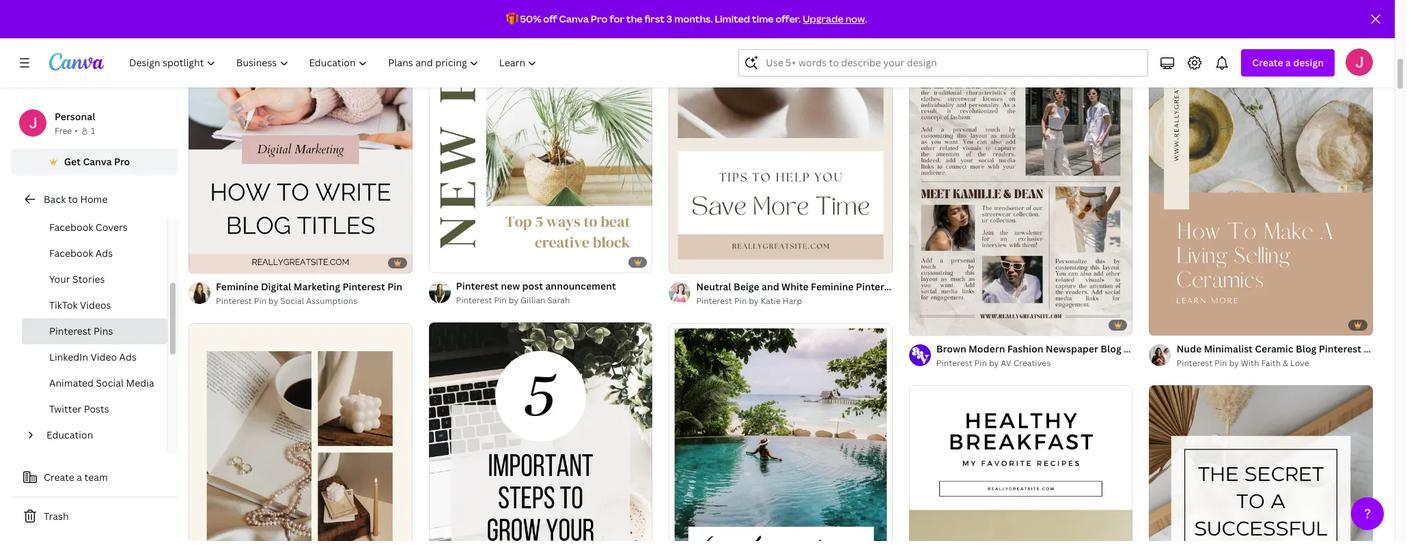 Task type: describe. For each thing, give the bounding box(es) containing it.
fashion
[[1007, 342, 1044, 355]]

1 vertical spatial social
[[96, 376, 124, 389]]

create a design
[[1252, 56, 1324, 69]]

free •
[[55, 125, 78, 137]]

and
[[762, 280, 779, 293]]

offer.
[[776, 12, 801, 25]]

creatives
[[1014, 357, 1051, 369]]

pinterest new post announcement link
[[456, 279, 616, 294]]

pinterest pin by social assumptions link
[[216, 294, 402, 308]]

brown
[[936, 342, 966, 355]]

faith
[[1261, 357, 1281, 369]]

.
[[865, 12, 867, 25]]

beige
[[734, 280, 759, 293]]

back
[[44, 193, 66, 206]]

video
[[91, 350, 117, 363]]

now
[[846, 12, 865, 25]]

love
[[1290, 357, 1309, 369]]

animated social media link
[[22, 370, 167, 396]]

your stories
[[49, 273, 105, 286]]

social inside feminine digital marketing pinterest pin pinterest pin by social assumptions
[[280, 295, 304, 306]]

posts
[[84, 402, 109, 415]]

50%
[[520, 12, 541, 25]]

facebook ads link
[[22, 240, 167, 266]]

twitter
[[49, 402, 81, 415]]

get canva pro button
[[11, 149, 178, 175]]

pinterest pin by gillian sarah link
[[456, 294, 616, 308]]

3
[[667, 12, 672, 25]]

minimalist
[[1204, 342, 1253, 355]]

minimal neutral boho pinterest aesthetic moodboard pinterest pin image
[[189, 323, 412, 541]]

1 horizontal spatial pro
[[591, 12, 608, 25]]

first
[[645, 12, 665, 25]]

post inside pinterest new post announcement pinterest pin by gillian sarah
[[522, 280, 543, 293]]

0 vertical spatial ads
[[96, 247, 113, 260]]

digital
[[261, 280, 291, 293]]

education
[[46, 428, 93, 441]]

design
[[1293, 56, 1324, 69]]

to
[[68, 193, 78, 206]]

twitter posts link
[[22, 396, 167, 422]]

off
[[543, 12, 557, 25]]

av
[[1001, 357, 1012, 369]]

by inside feminine digital marketing pinterest pin pinterest pin by social assumptions
[[269, 295, 278, 306]]

pins
[[94, 324, 113, 337]]

time
[[752, 12, 774, 25]]

pinterest pin by with faith & love link
[[1177, 356, 1373, 370]]

stories
[[72, 273, 105, 286]]

pinterest pin by av creatives link
[[936, 356, 1133, 370]]

gillian
[[521, 295, 545, 306]]

pinterest new post announcement image
[[429, 0, 653, 273]]

create a design button
[[1242, 49, 1335, 77]]

twitter posts
[[49, 402, 109, 415]]

create for create a design
[[1252, 56, 1283, 69]]

top level navigation element
[[120, 49, 549, 77]]

template
[[901, 280, 944, 293]]

by inside "nude minimalist ceramic blog pinterest pin pinterest pin by with faith & love"
[[1229, 357, 1239, 369]]

a for design
[[1286, 56, 1291, 69]]

linkedin video ads
[[49, 350, 137, 363]]

neutral beige and white feminine pinterest template link
[[696, 279, 944, 294]]

pinterest pins
[[49, 324, 113, 337]]

back to home
[[44, 193, 108, 206]]

🎁
[[506, 12, 518, 25]]

blog inside brown modern fashion newspaper blog post pinterest pin pinterest pin by av creatives
[[1101, 342, 1122, 355]]

get
[[64, 155, 81, 168]]

upgrade now button
[[803, 12, 865, 25]]

animated
[[49, 376, 94, 389]]

by inside pinterest new post announcement pinterest pin by gillian sarah
[[509, 295, 519, 306]]

neutral beige and white feminine pinterest template pinterest pin by katie harp
[[696, 280, 944, 306]]

home
[[80, 193, 108, 206]]

canva inside get canva pro button
[[83, 155, 112, 168]]

a for team
[[77, 471, 82, 484]]

0 vertical spatial canva
[[559, 12, 589, 25]]

the
[[626, 12, 643, 25]]



Task type: vqa. For each thing, say whether or not it's contained in the screenshot.
Pinterest New Post Announcement link
yes



Task type: locate. For each thing, give the bounding box(es) containing it.
your stories link
[[22, 266, 167, 292]]

1 feminine from the left
[[811, 280, 854, 293]]

white
[[782, 280, 809, 293]]

2 blog from the left
[[1296, 342, 1317, 355]]

0 horizontal spatial pro
[[114, 155, 130, 168]]

pin inside neutral beige and white feminine pinterest template pinterest pin by katie harp
[[734, 295, 747, 306]]

facebook for facebook covers
[[49, 221, 93, 234]]

1 horizontal spatial ads
[[119, 350, 137, 363]]

0 vertical spatial a
[[1286, 56, 1291, 69]]

tiktok videos link
[[22, 292, 167, 318]]

announcement
[[545, 280, 616, 293]]

social down video
[[96, 376, 124, 389]]

assumptions
[[306, 295, 357, 306]]

a inside dropdown button
[[1286, 56, 1291, 69]]

neutral beige and white feminine pinterest template image
[[669, 0, 893, 273]]

canva
[[559, 12, 589, 25], [83, 155, 112, 168]]

1 vertical spatial pro
[[114, 155, 130, 168]]

pinterest
[[456, 280, 499, 293], [856, 280, 899, 293], [343, 280, 385, 293], [456, 295, 492, 306], [696, 295, 732, 306], [216, 295, 252, 306], [49, 324, 91, 337], [1147, 342, 1190, 355], [1319, 342, 1362, 355], [936, 357, 972, 369], [1177, 357, 1213, 369]]

by down new
[[509, 295, 519, 306]]

nude minimalist ceramic blog pinterest pin pinterest pin by with faith & love
[[1177, 342, 1379, 369]]

1 facebook from the top
[[49, 221, 93, 234]]

facebook inside facebook covers link
[[49, 221, 93, 234]]

nude minimalist ceramic blog pinterest pin image
[[1149, 0, 1373, 335]]

post up gillian on the bottom left of the page
[[522, 280, 543, 293]]

by
[[509, 295, 519, 306], [749, 295, 759, 306], [269, 295, 278, 306], [989, 357, 999, 369], [1229, 357, 1239, 369]]

by down digital
[[269, 295, 278, 306]]

facebook up facebook ads on the left
[[49, 221, 93, 234]]

nude
[[1177, 342, 1202, 355]]

Search search field
[[766, 50, 1140, 76]]

a
[[1286, 56, 1291, 69], [77, 471, 82, 484]]

facebook ads
[[49, 247, 113, 260]]

create a team button
[[11, 464, 178, 491]]

pro
[[591, 12, 608, 25], [114, 155, 130, 168]]

1 blog from the left
[[1101, 342, 1122, 355]]

1 horizontal spatial feminine
[[811, 280, 854, 293]]

james peterson image
[[1346, 49, 1373, 76]]

facebook for facebook ads
[[49, 247, 93, 260]]

0 horizontal spatial blog
[[1101, 342, 1122, 355]]

by inside brown modern fashion newspaper blog post pinterest pin pinterest pin by av creatives
[[989, 357, 999, 369]]

ads
[[96, 247, 113, 260], [119, 350, 137, 363]]

create for create a team
[[44, 471, 74, 484]]

create inside button
[[44, 471, 74, 484]]

feminine left digital
[[216, 280, 259, 293]]

your
[[49, 273, 70, 286]]

blog up love at the right of the page
[[1296, 342, 1317, 355]]

personal
[[55, 110, 95, 123]]

1 horizontal spatial social
[[280, 295, 304, 306]]

post
[[522, 280, 543, 293], [1124, 342, 1145, 355]]

animated social media
[[49, 376, 154, 389]]

brown modern fashion newspaper blog post pinterest pin link
[[936, 341, 1207, 356]]

sarah
[[547, 295, 570, 306]]

0 vertical spatial create
[[1252, 56, 1283, 69]]

pro left for
[[591, 12, 608, 25]]

newspaper
[[1046, 342, 1098, 355]]

1 horizontal spatial a
[[1286, 56, 1291, 69]]

back to home link
[[11, 186, 178, 213]]

0 horizontal spatial post
[[522, 280, 543, 293]]

pin inside pinterest new post announcement pinterest pin by gillian sarah
[[494, 295, 507, 306]]

0 vertical spatial pro
[[591, 12, 608, 25]]

blog
[[1101, 342, 1122, 355], [1296, 342, 1317, 355]]

trash link
[[11, 503, 178, 530]]

a left design
[[1286, 56, 1291, 69]]

simple minimalist healthy food breakfast recipes pinterest pin image
[[909, 385, 1133, 541]]

facebook inside facebook ads link
[[49, 247, 93, 260]]

pro inside get canva pro button
[[114, 155, 130, 168]]

tiktok videos
[[49, 299, 111, 312]]

create a team
[[44, 471, 108, 484]]

1 horizontal spatial post
[[1124, 342, 1145, 355]]

covers
[[96, 221, 128, 234]]

white elegant business tips pinterest pin image
[[429, 323, 653, 541]]

None search field
[[739, 49, 1149, 77]]

feminine
[[811, 280, 854, 293], [216, 280, 259, 293]]

new
[[501, 280, 520, 293]]

1 vertical spatial post
[[1124, 342, 1145, 355]]

ads right video
[[119, 350, 137, 363]]

1 vertical spatial canva
[[83, 155, 112, 168]]

free
[[55, 125, 72, 137]]

2 feminine from the left
[[216, 280, 259, 293]]

months.
[[674, 12, 713, 25]]

1 vertical spatial ads
[[119, 350, 137, 363]]

white black modern side business advice blog post pinterest pin image
[[1149, 385, 1373, 541]]

marketing
[[294, 280, 340, 293]]

neutral
[[696, 280, 731, 293]]

with
[[1241, 357, 1259, 369]]

1 horizontal spatial canva
[[559, 12, 589, 25]]

feminine digital marketing pinterest pin pinterest pin by social assumptions
[[216, 280, 402, 306]]

upgrade
[[803, 12, 844, 25]]

tiktok
[[49, 299, 78, 312]]

pinterest pin by katie harp link
[[696, 294, 893, 308]]

0 horizontal spatial canva
[[83, 155, 112, 168]]

by down "minimalist"
[[1229, 357, 1239, 369]]

feminine inside feminine digital marketing pinterest pin pinterest pin by social assumptions
[[216, 280, 259, 293]]

•
[[75, 125, 78, 137]]

social down digital
[[280, 295, 304, 306]]

0 horizontal spatial ads
[[96, 247, 113, 260]]

social
[[280, 295, 304, 306], [96, 376, 124, 389]]

feminine digital marketing pinterest pin link
[[216, 279, 402, 294]]

limited
[[715, 12, 750, 25]]

katie
[[761, 295, 781, 306]]

blog inside "nude minimalist ceramic blog pinterest pin pinterest pin by with faith & love"
[[1296, 342, 1317, 355]]

create left design
[[1252, 56, 1283, 69]]

0 horizontal spatial a
[[77, 471, 82, 484]]

facebook up your stories
[[49, 247, 93, 260]]

feminine right white
[[811, 280, 854, 293]]

1 horizontal spatial blog
[[1296, 342, 1317, 355]]

get canva pro
[[64, 155, 130, 168]]

0 horizontal spatial social
[[96, 376, 124, 389]]

pro up back to home link
[[114, 155, 130, 168]]

facebook covers
[[49, 221, 128, 234]]

feminine inside neutral beige and white feminine pinterest template pinterest pin by katie harp
[[811, 280, 854, 293]]

travel influencer pinterest pin image
[[669, 323, 893, 541]]

a left the team
[[77, 471, 82, 484]]

canva right get
[[83, 155, 112, 168]]

1 vertical spatial a
[[77, 471, 82, 484]]

1 vertical spatial create
[[44, 471, 74, 484]]

🎁 50% off canva pro for the first 3 months. limited time offer. upgrade now .
[[506, 12, 867, 25]]

media
[[126, 376, 154, 389]]

a inside button
[[77, 471, 82, 484]]

create
[[1252, 56, 1283, 69], [44, 471, 74, 484]]

education link
[[41, 422, 159, 448]]

for
[[610, 12, 624, 25]]

pin
[[387, 280, 402, 293], [494, 295, 507, 306], [734, 295, 747, 306], [254, 295, 267, 306], [1192, 342, 1207, 355], [1364, 342, 1379, 355], [974, 357, 987, 369], [1215, 357, 1227, 369]]

modern
[[969, 342, 1005, 355]]

0 horizontal spatial create
[[44, 471, 74, 484]]

nude minimalist ceramic blog pinterest pin link
[[1177, 341, 1379, 356]]

linkedin
[[49, 350, 88, 363]]

0 vertical spatial post
[[522, 280, 543, 293]]

2 facebook from the top
[[49, 247, 93, 260]]

feminine digital marketing pinterest pin image
[[189, 0, 412, 273]]

pinterest new post announcement pinterest pin by gillian sarah
[[456, 280, 616, 306]]

0 vertical spatial facebook
[[49, 221, 93, 234]]

by inside neutral beige and white feminine pinterest template pinterest pin by katie harp
[[749, 295, 759, 306]]

0 horizontal spatial feminine
[[216, 280, 259, 293]]

create inside dropdown button
[[1252, 56, 1283, 69]]

blog right newspaper
[[1101, 342, 1122, 355]]

brown modern fashion newspaper blog post pinterest pin image
[[909, 0, 1133, 335]]

post inside brown modern fashion newspaper blog post pinterest pin pinterest pin by av creatives
[[1124, 342, 1145, 355]]

linkedin video ads link
[[22, 344, 167, 370]]

videos
[[80, 299, 111, 312]]

facebook covers link
[[22, 215, 167, 240]]

1 vertical spatial facebook
[[49, 247, 93, 260]]

ceramic
[[1255, 342, 1294, 355]]

team
[[84, 471, 108, 484]]

harp
[[783, 295, 802, 306]]

&
[[1283, 357, 1288, 369]]

by down beige
[[749, 295, 759, 306]]

by left av
[[989, 357, 999, 369]]

brown modern fashion newspaper blog post pinterest pin pinterest pin by av creatives
[[936, 342, 1207, 369]]

create left the team
[[44, 471, 74, 484]]

ads down the covers
[[96, 247, 113, 260]]

canva right off
[[559, 12, 589, 25]]

0 vertical spatial social
[[280, 295, 304, 306]]

post left "nude"
[[1124, 342, 1145, 355]]

1 horizontal spatial create
[[1252, 56, 1283, 69]]



